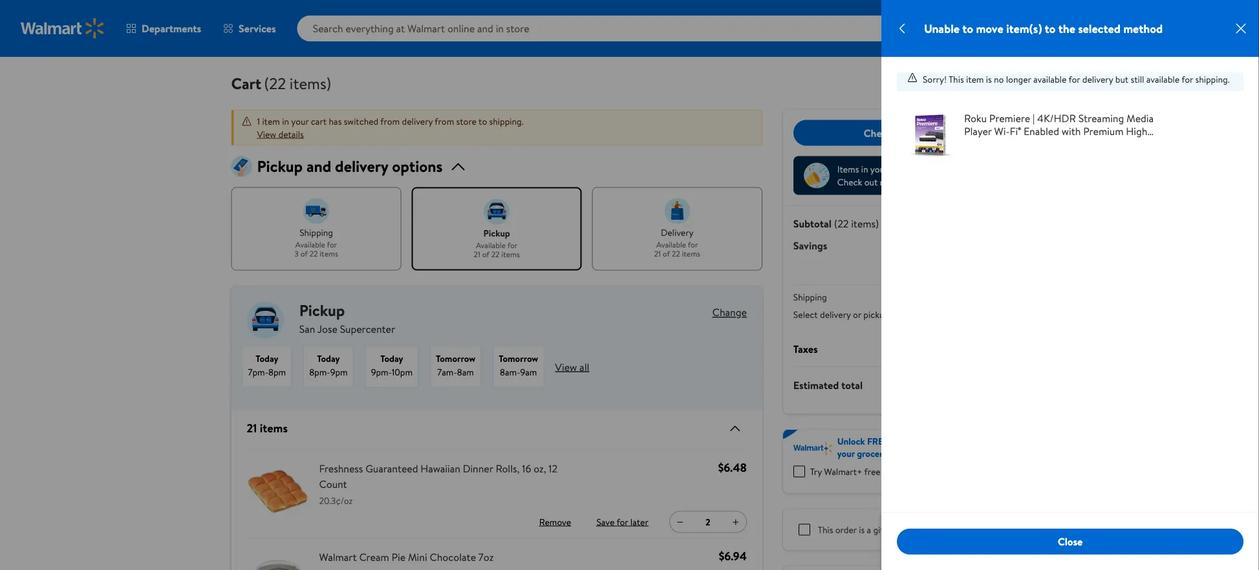 Task type: vqa. For each thing, say whether or not it's contained in the screenshot.
the left YOU
no



Task type: locate. For each thing, give the bounding box(es) containing it.
0 horizontal spatial from
[[380, 115, 400, 127]]

your right items in the top right of the page
[[870, 163, 888, 176]]

1 horizontal spatial from
[[435, 115, 454, 127]]

and
[[1055, 137, 1072, 151], [307, 156, 331, 177]]

1 horizontal spatial cart
[[890, 163, 906, 176]]

1 horizontal spatial (22
[[834, 216, 849, 231]]

change
[[712, 305, 747, 320]]

items)
[[290, 72, 331, 94], [851, 216, 879, 231]]

to inside 1 item in your cart has switched from delivery from store to shipping. view details
[[479, 115, 487, 127]]

today up "7pm-"
[[256, 353, 278, 365]]

0 horizontal spatial available
[[295, 239, 325, 250]]

view down 1
[[257, 128, 276, 140]]

all inside button
[[910, 126, 920, 140]]

7pm-
[[248, 366, 268, 379]]

1 available from the left
[[1033, 73, 1067, 85]]

pie
[[392, 550, 406, 564]]

2 available from the left
[[1147, 73, 1180, 85]]

banner containing unlock free delivery & save time getting your groceries delivered!
[[783, 430, 1028, 494]]

is left a
[[859, 524, 865, 536]]

available right longer
[[1033, 73, 1067, 85]]

1 vertical spatial and
[[307, 156, 331, 177]]

tomorrow for 8am
[[436, 353, 475, 365]]

1 horizontal spatial available
[[476, 240, 506, 251]]

delivery left &
[[891, 435, 922, 448]]

16
[[522, 462, 531, 476]]

pickup and delivery options
[[257, 156, 443, 177]]

available
[[1033, 73, 1067, 85], [1147, 73, 1180, 85]]

in inside 1 item in your cart has switched from delivery from store to shipping. view details
[[282, 115, 289, 127]]

1 horizontal spatial today
[[317, 353, 340, 365]]

item(s)
[[1006, 20, 1042, 37]]

supercenter
[[340, 322, 395, 336]]

0 horizontal spatial of
[[300, 248, 308, 259]]

is left no
[[986, 73, 992, 85]]

2 horizontal spatial today
[[380, 353, 403, 365]]

tomorrow for 9am
[[499, 353, 538, 365]]

alert containing 1 item in your cart has switched from delivery from store to shipping.
[[231, 110, 762, 146]]

available inside shipping available for 3 of 22 items
[[295, 239, 325, 250]]

0 horizontal spatial shipping.
[[489, 115, 524, 127]]

for right now
[[898, 176, 910, 188]]

1 horizontal spatial items)
[[851, 216, 879, 231]]

increase quantity freshness guaranteed hawaiian dinner rolls, 16 oz, 12 count, current quantity 2 image
[[731, 517, 741, 527]]

1 vertical spatial cart
[[890, 163, 906, 176]]

view all
[[555, 360, 589, 374]]

for right save
[[617, 516, 628, 528]]

(22 right subtotal
[[834, 216, 849, 231]]

2 horizontal spatial your
[[870, 163, 888, 176]]

of
[[300, 248, 308, 259], [663, 248, 670, 259], [482, 249, 489, 260]]

selected
[[1078, 20, 1121, 37]]

in up details at left
[[282, 115, 289, 127]]

cart
[[311, 115, 327, 127], [890, 163, 906, 176]]

1 horizontal spatial shipping.
[[1196, 73, 1230, 85]]

22 down intent image for delivery
[[672, 248, 680, 259]]

from right switched
[[380, 115, 400, 127]]

3
[[294, 248, 299, 259]]

1 horizontal spatial your
[[837, 448, 855, 460]]

and up intent image for shipping
[[307, 156, 331, 177]]

of inside delivery available for 21 of 22 items
[[663, 248, 670, 259]]

pickup up jose
[[299, 300, 345, 321]]

1 vertical spatial view
[[555, 360, 577, 374]]

22 inside delivery available for 21 of 22 items
[[672, 248, 680, 259]]

learn more about gifting image
[[892, 525, 902, 535]]

but
[[1115, 73, 1129, 85]]

of inside pickup available for 21 of 22 items
[[482, 249, 489, 260]]

free
[[867, 435, 889, 448]]

0 horizontal spatial item
[[262, 115, 280, 127]]

delivery up options
[[402, 115, 433, 127]]

$6.94
[[719, 548, 747, 565]]

reduced
[[928, 163, 960, 176]]

gifting image
[[997, 522, 1012, 538]]

0 horizontal spatial pickup
[[483, 227, 510, 239]]

view
[[902, 308, 920, 321]]

items for shipping
[[320, 248, 338, 259]]

items for pickup
[[501, 249, 520, 260]]

2 vertical spatial your
[[837, 448, 855, 460]]

1 horizontal spatial and
[[1055, 137, 1072, 151]]

0 horizontal spatial (22
[[264, 72, 286, 94]]

9pm
[[330, 366, 348, 379]]

0 vertical spatial pickup
[[257, 156, 303, 177]]

shipping
[[793, 291, 827, 303]]

decrease quantity freshness guaranteed hawaiian dinner rolls, 16 oz, 12 count, current quantity 2 image
[[675, 517, 685, 527]]

today inside today 9pm-10pm
[[380, 353, 403, 365]]

chocolate
[[430, 550, 476, 564]]

today inside today 8pm-9pm
[[317, 353, 340, 365]]

all right checkout
[[910, 126, 920, 140]]

unlock
[[837, 435, 865, 448]]

now
[[880, 176, 896, 188]]

available down intent image for pickup
[[476, 240, 506, 251]]

shipping. inside 1 item in your cart has switched from delivery from store to shipping. view details
[[489, 115, 524, 127]]

free
[[864, 465, 881, 478]]

out
[[865, 176, 878, 188]]

today inside today 7pm-8pm
[[256, 353, 278, 365]]

wi-
[[994, 124, 1010, 138]]

order
[[835, 524, 857, 536]]

close
[[1058, 535, 1083, 549]]

2
[[706, 516, 710, 529]]

1 horizontal spatial tomorrow
[[499, 353, 538, 365]]

delivery available for 21 of 22 items
[[654, 226, 700, 259]]

of down intent image for delivery
[[663, 248, 670, 259]]

available for delivery
[[656, 239, 686, 250]]

cart left has
[[311, 115, 327, 127]]

in inside items in your cart have reduced prices. check out now for extra savings!
[[861, 163, 868, 176]]

available
[[295, 239, 325, 250], [656, 239, 686, 250], [476, 240, 506, 251]]

shipping.
[[1196, 73, 1230, 85], [489, 115, 524, 127]]

0 horizontal spatial available
[[1033, 73, 1067, 85]]

item inside dialog
[[966, 73, 984, 85]]

to left the move
[[963, 20, 973, 37]]

prices.
[[963, 163, 988, 176]]

items inside pickup available for 21 of 22 items
[[501, 249, 520, 260]]

this left order
[[818, 524, 833, 536]]

view right 9am
[[555, 360, 577, 374]]

cart left the have
[[890, 163, 906, 176]]

1 vertical spatial your
[[870, 163, 888, 176]]

available down intent image for delivery
[[656, 239, 686, 250]]

0 horizontal spatial today
[[256, 353, 278, 365]]

to left view in the right bottom of the page
[[891, 308, 900, 321]]

close panel image
[[1233, 21, 1249, 36]]

9am
[[520, 366, 537, 379]]

item right 1
[[262, 115, 280, 127]]

this right sorry!
[[949, 73, 964, 85]]

1 horizontal spatial item
[[966, 73, 984, 85]]

delivery left the but
[[1082, 73, 1113, 85]]

0 vertical spatial your
[[291, 115, 309, 127]]

to right store
[[479, 115, 487, 127]]

1 vertical spatial is
[[859, 524, 865, 536]]

1 horizontal spatial pickup
[[864, 308, 889, 321]]

of for delivery
[[663, 248, 670, 259]]

is inside unable to move item(s) to the selected method dialog
[[986, 73, 992, 85]]

items inside delivery available for 21 of 22 items
[[682, 248, 700, 259]]

Search search field
[[297, 16, 1040, 41]]

roku premiere | 4k/hdr streaming media player wi-fi® enabled with premium high speed hdmi® cable and simple remote
[[964, 111, 1154, 151]]

your up details at left
[[291, 115, 309, 127]]

hide all items image
[[722, 421, 743, 436]]

22 inside pickup available for 21 of 22 items
[[491, 249, 500, 260]]

&
[[924, 435, 930, 448]]

today 7pm-8pm
[[248, 353, 286, 379]]

22 inside shipping available for 3 of 22 items
[[310, 248, 318, 259]]

enabled
[[1024, 124, 1059, 138]]

from left store
[[435, 115, 454, 127]]

shipping
[[300, 226, 333, 239]]

of right 3
[[300, 248, 308, 259]]

cart inside items in your cart have reduced prices. check out now for extra savings!
[[890, 163, 906, 176]]

delivery left or
[[820, 308, 851, 321]]

save
[[597, 516, 615, 528]]

0 horizontal spatial tomorrow
[[436, 353, 475, 365]]

items) up has
[[290, 72, 331, 94]]

available inside pickup available for 21 of 22 items
[[476, 240, 506, 251]]

0 horizontal spatial this
[[818, 524, 833, 536]]

items down intent image for pickup
[[501, 249, 520, 260]]

shipping. down $113.43
[[1196, 73, 1230, 85]]

0 horizontal spatial all
[[580, 360, 589, 374]]

0 horizontal spatial is
[[859, 524, 865, 536]]

gift.
[[873, 524, 889, 536]]

and right cable
[[1055, 137, 1072, 151]]

items) for subtotal (22 items)
[[851, 216, 879, 231]]

0 horizontal spatial your
[[291, 115, 309, 127]]

view
[[257, 128, 276, 140], [555, 360, 577, 374]]

3 today from the left
[[380, 353, 403, 365]]

and inside "roku premiere | 4k/hdr streaming media player wi-fi® enabled with premium high speed hdmi® cable and simple remote"
[[1055, 137, 1072, 151]]

2 tomorrow from the left
[[499, 353, 538, 365]]

your up 'walmart+'
[[837, 448, 855, 460]]

unable to move item(s) to the selected method dialog
[[881, 0, 1259, 570]]

banner
[[783, 430, 1028, 494]]

8am-
[[500, 366, 520, 379]]

22 for shipping
[[310, 248, 318, 259]]

2 horizontal spatial 21
[[654, 248, 661, 259]]

tomorrow up the 7am-
[[436, 353, 475, 365]]

walmart
[[319, 550, 357, 564]]

alert
[[231, 110, 762, 146]]

available for pickup
[[476, 240, 506, 251]]

pickup down 'view details' 'button'
[[257, 156, 303, 177]]

1 vertical spatial (22
[[834, 216, 849, 231]]

pickup for pickup and delivery options
[[257, 156, 303, 177]]

1 tomorrow from the left
[[436, 353, 475, 365]]

pickup right or
[[864, 308, 889, 321]]

21 inside pickup available for 21 of 22 items
[[474, 249, 480, 260]]

items down shipping
[[320, 248, 338, 259]]

view details button
[[257, 128, 304, 141]]

options
[[392, 156, 443, 177]]

jose
[[317, 322, 337, 336]]

available inside delivery available for 21 of 22 items
[[656, 239, 686, 250]]

1 horizontal spatial this
[[949, 73, 964, 85]]

no
[[994, 73, 1004, 85]]

0 horizontal spatial cart
[[311, 115, 327, 127]]

fees
[[922, 308, 938, 321]]

mini
[[408, 550, 427, 564]]

have
[[908, 163, 926, 176]]

7am-
[[437, 366, 457, 379]]

available right still
[[1147, 73, 1180, 85]]

items) down out
[[851, 216, 879, 231]]

today up the 8pm-
[[317, 353, 340, 365]]

list
[[231, 187, 762, 271]]

your inside items in your cart have reduced prices. check out now for extra savings!
[[870, 163, 888, 176]]

1 horizontal spatial all
[[910, 126, 920, 140]]

count
[[319, 477, 347, 491]]

|
[[1033, 111, 1035, 125]]

0 vertical spatial in
[[282, 115, 289, 127]]

0 horizontal spatial in
[[282, 115, 289, 127]]

delivery down intent image for delivery
[[661, 226, 694, 239]]

getting
[[972, 435, 1001, 448]]

later
[[630, 516, 649, 528]]

1 horizontal spatial available
[[1147, 73, 1180, 85]]

1 vertical spatial all
[[580, 360, 589, 374]]

for down shipping
[[327, 239, 337, 250]]

0 vertical spatial items)
[[290, 72, 331, 94]]

items inside shipping available for 3 of 22 items
[[320, 248, 338, 259]]

22 right 3
[[310, 248, 318, 259]]

all
[[910, 126, 920, 140], [580, 360, 589, 374]]

0 vertical spatial cart
[[311, 115, 327, 127]]

1 vertical spatial shipping.
[[489, 115, 524, 127]]

guaranteed
[[366, 462, 418, 476]]

0 vertical spatial all
[[910, 126, 920, 140]]

savings
[[793, 238, 827, 253]]

1 horizontal spatial 21
[[474, 249, 480, 260]]

check
[[837, 176, 862, 188]]

0 horizontal spatial view
[[257, 128, 276, 140]]

1 horizontal spatial is
[[986, 73, 992, 85]]

2 today from the left
[[317, 353, 340, 365]]

22 for delivery
[[672, 248, 680, 259]]

0 horizontal spatial 21
[[247, 420, 257, 437]]

shipping. right store
[[489, 115, 524, 127]]

0 vertical spatial item
[[966, 73, 984, 85]]

available down shipping
[[295, 239, 325, 250]]

2 horizontal spatial of
[[663, 248, 670, 259]]

cart (22 items)
[[231, 72, 331, 94]]

1 vertical spatial pickup
[[299, 300, 345, 321]]

1 horizontal spatial of
[[482, 249, 489, 260]]

1 horizontal spatial in
[[861, 163, 868, 176]]

0 vertical spatial pickup
[[483, 227, 510, 239]]

items down intent image for delivery
[[682, 248, 700, 259]]

of for shipping
[[300, 248, 308, 259]]

0 vertical spatial shipping.
[[1196, 73, 1230, 85]]

22 down intent image for pickup
[[491, 249, 500, 260]]

0 vertical spatial this
[[949, 73, 964, 85]]

(22 for subtotal
[[834, 216, 849, 231]]

0 vertical spatial (22
[[264, 72, 286, 94]]

2 horizontal spatial available
[[656, 239, 686, 250]]

method
[[1123, 20, 1163, 37]]

pickup down intent image for pickup
[[483, 227, 510, 239]]

premiere
[[989, 111, 1030, 125]]

0 vertical spatial view
[[257, 128, 276, 140]]

today
[[256, 353, 278, 365], [317, 353, 340, 365], [380, 353, 403, 365]]

freshness guaranteed hawaiian dinner rolls, 16 oz, 12 count, with add-on services, 20.3¢/oz, 2 in cart image
[[247, 461, 309, 523]]

for left 30 at the bottom right of page
[[883, 465, 894, 478]]

delivery inside unlock free delivery & save time getting your groceries delivered!
[[891, 435, 922, 448]]

today for 8pm
[[256, 353, 278, 365]]

for down intent image for delivery
[[688, 239, 698, 250]]

taxes
[[793, 342, 818, 356]]

1 vertical spatial pickup
[[864, 308, 889, 321]]

tomorrow up 8am-
[[499, 353, 538, 365]]

of down intent image for pickup
[[482, 249, 489, 260]]

22
[[1229, 14, 1238, 25], [310, 248, 318, 259], [672, 248, 680, 259], [491, 249, 500, 260]]

(22 right cart
[[264, 72, 286, 94]]

8pm
[[268, 366, 286, 379]]

pickup
[[257, 156, 303, 177], [299, 300, 345, 321]]

of for pickup
[[482, 249, 489, 260]]

is
[[986, 73, 992, 85], [859, 524, 865, 536]]

of inside shipping available for 3 of 22 items
[[300, 248, 308, 259]]

close button
[[897, 529, 1244, 555]]

1 vertical spatial in
[[861, 163, 868, 176]]

view inside 1 item in your cart has switched from delivery from store to shipping. view details
[[257, 128, 276, 140]]

for down intent image for pickup
[[507, 240, 518, 251]]

1 vertical spatial items)
[[851, 216, 879, 231]]

0 vertical spatial is
[[986, 73, 992, 85]]

1 today from the left
[[256, 353, 278, 365]]

item left no
[[966, 73, 984, 85]]

items up reduced
[[923, 126, 947, 140]]

in right items in the top right of the page
[[861, 163, 868, 176]]

0 vertical spatial and
[[1055, 137, 1072, 151]]

all for view
[[580, 360, 589, 374]]

1 vertical spatial item
[[262, 115, 280, 127]]

2 from from the left
[[435, 115, 454, 127]]

20.3¢/oz
[[319, 495, 353, 507]]

for inside delivery available for 21 of 22 items
[[688, 239, 698, 250]]

all right 9am
[[580, 360, 589, 374]]

for right still
[[1182, 73, 1193, 85]]

today up 10pm
[[380, 353, 403, 365]]

premium
[[1083, 124, 1124, 138]]

0 horizontal spatial items)
[[290, 72, 331, 94]]

21 inside delivery available for 21 of 22 items
[[654, 248, 661, 259]]

shipping. inside unable to move item(s) to the selected method dialog
[[1196, 73, 1230, 85]]

delivery inside shipping select delivery or pickup to view fees
[[820, 308, 851, 321]]

tomorrow
[[436, 353, 475, 365], [499, 353, 538, 365]]

22 up $113.43
[[1229, 14, 1238, 25]]

sorry!
[[923, 73, 947, 85]]



Task type: describe. For each thing, give the bounding box(es) containing it.
item inside 1 item in your cart has switched from delivery from store to shipping. view details
[[262, 115, 280, 127]]

0 horizontal spatial and
[[307, 156, 331, 177]]

4k/hdr
[[1037, 111, 1076, 125]]

time
[[952, 435, 969, 448]]

this order is a gift.
[[818, 524, 889, 536]]

to left 'the'
[[1045, 20, 1056, 37]]

san jose supercenter
[[299, 322, 395, 336]]

save for later
[[597, 516, 649, 528]]

still
[[1131, 73, 1144, 85]]

10pm
[[392, 366, 413, 379]]

items down 8pm
[[260, 420, 288, 437]]

pickup available for 21 of 22 items
[[474, 227, 520, 260]]

intent image for delivery image
[[664, 198, 690, 224]]

details
[[278, 128, 304, 140]]

unable
[[924, 20, 960, 37]]

streaming
[[1079, 111, 1124, 125]]

remove button
[[534, 512, 576, 533]]

7oz
[[479, 550, 494, 564]]

checkout all items button
[[793, 120, 1018, 146]]

save for later button
[[594, 512, 651, 533]]

your inside unlock free delivery & save time getting your groceries delivered!
[[837, 448, 855, 460]]

This order is a gift. checkbox
[[799, 524, 810, 536]]

media
[[1127, 111, 1154, 125]]

1 vertical spatial this
[[818, 524, 833, 536]]

hdmi®
[[994, 137, 1025, 151]]

try
[[810, 465, 822, 478]]

pickup inside shipping select delivery or pickup to view fees
[[864, 308, 889, 321]]

store
[[456, 115, 477, 127]]

all for checkout
[[910, 126, 920, 140]]

estimated
[[793, 378, 839, 393]]

unable to move item(s) to the selected method
[[924, 20, 1163, 37]]

estimated total
[[793, 378, 863, 393]]

tomorrow 7am-8am
[[436, 353, 475, 379]]

subtotal (22 items)
[[793, 216, 879, 231]]

delivery inside unable to move item(s) to the selected method dialog
[[1082, 73, 1113, 85]]

savings!
[[934, 176, 965, 188]]

walmart image
[[21, 18, 105, 39]]

walmart plus image
[[793, 442, 832, 455]]

21 for delivery
[[654, 248, 661, 259]]

walmart cream pie mini chocolate 7oz link
[[319, 549, 495, 565]]

rolls,
[[496, 462, 520, 476]]

days
[[909, 465, 926, 478]]

21 items
[[247, 420, 288, 437]]

cart_gic_illustration image
[[231, 156, 252, 177]]

to inside shipping select delivery or pickup to view fees
[[891, 308, 900, 321]]

delivery inside 1 item in your cart has switched from delivery from store to shipping. view details
[[402, 115, 433, 127]]

for inside pickup available for 21 of 22 items
[[507, 240, 518, 251]]

change button
[[712, 305, 747, 320]]

items for delivery
[[682, 248, 700, 259]]

oz,
[[534, 462, 546, 476]]

shipping select delivery or pickup to view fees
[[793, 291, 938, 321]]

freshness guaranteed hawaiian dinner rolls, 16 oz, 12 count 20.3¢/oz
[[319, 462, 558, 507]]

9pm-
[[371, 366, 392, 379]]

today for 9pm
[[317, 353, 340, 365]]

unlock free delivery & save time getting your groceries delivered!
[[837, 435, 1001, 460]]

player
[[964, 124, 992, 138]]

remove
[[539, 516, 571, 528]]

22 for pickup
[[491, 249, 500, 260]]

intent image for pickup image
[[484, 199, 510, 225]]

today 8pm-9pm
[[309, 353, 348, 379]]

speed
[[964, 137, 992, 151]]

reduced price image
[[804, 163, 830, 189]]

walmart+
[[824, 465, 862, 478]]

cable
[[1027, 137, 1053, 151]]

cart inside 1 item in your cart has switched from delivery from store to shipping. view details
[[311, 115, 327, 127]]

list containing shipping
[[231, 187, 762, 271]]

21 for pickup
[[474, 249, 480, 260]]

today for 10pm
[[380, 353, 403, 365]]

tomorrow 8am-9am
[[499, 353, 538, 379]]

items) for cart (22 items)
[[290, 72, 331, 94]]

checkout
[[864, 126, 907, 140]]

for inside 'save for later' button
[[617, 516, 628, 528]]

1 item in your cart has switched from delivery from store to shipping. view details
[[257, 115, 524, 140]]

hawaiian
[[421, 462, 460, 476]]

for up 4k/hdr
[[1069, 73, 1080, 85]]

this inside unable to move item(s) to the selected method dialog
[[949, 73, 964, 85]]

Walmart Site-Wide search field
[[297, 16, 1040, 41]]

fi®
[[1010, 124, 1021, 138]]

walmart cream pie mini chocolate 7oz, with add-on services, 49.6¢/oz, 2 in cart image
[[247, 549, 309, 570]]

roku
[[964, 111, 987, 125]]

simple
[[1074, 137, 1104, 151]]

8pm-
[[309, 366, 330, 379]]

checkout all items
[[864, 126, 947, 140]]

1 from from the left
[[380, 115, 400, 127]]

for inside shipping available for 3 of 22 items
[[327, 239, 337, 250]]

the
[[1059, 20, 1075, 37]]

30
[[896, 465, 907, 478]]

pickup and delivery options button
[[231, 156, 762, 177]]

pickup inside pickup available for 21 of 22 items
[[483, 227, 510, 239]]

pickup for pickup
[[299, 300, 345, 321]]

freshness guaranteed hawaiian dinner rolls, 16 oz, 12 count link
[[319, 461, 580, 492]]

intent image for shipping image
[[303, 198, 329, 224]]

your inside 1 item in your cart has switched from delivery from store to shipping. view details
[[291, 115, 309, 127]]

subtotal
[[793, 216, 832, 231]]

move
[[976, 20, 1004, 37]]

available for shipping
[[295, 239, 325, 250]]

high
[[1126, 124, 1147, 138]]

8am
[[457, 366, 474, 379]]

cream
[[359, 550, 389, 564]]

a
[[867, 524, 871, 536]]

freshness
[[319, 462, 363, 476]]

Try Walmart+ free for 30 days checkbox
[[793, 466, 805, 478]]

save
[[932, 435, 949, 448]]

items inside 'checkout all items' button
[[923, 126, 947, 140]]

(22 for cart
[[264, 72, 286, 94]]

groceries
[[857, 448, 894, 460]]

items in your cart have reduced prices. check out now for extra savings!
[[837, 163, 988, 188]]

for inside items in your cart have reduced prices. check out now for extra savings!
[[898, 176, 910, 188]]

delivery down switched
[[335, 156, 388, 177]]

back image
[[894, 21, 910, 36]]

1 horizontal spatial view
[[555, 360, 577, 374]]

view all button
[[555, 360, 589, 374]]

has
[[329, 115, 342, 127]]

extra
[[912, 176, 932, 188]]

switched
[[344, 115, 378, 127]]

delivery inside delivery available for 21 of 22 items
[[661, 226, 694, 239]]



